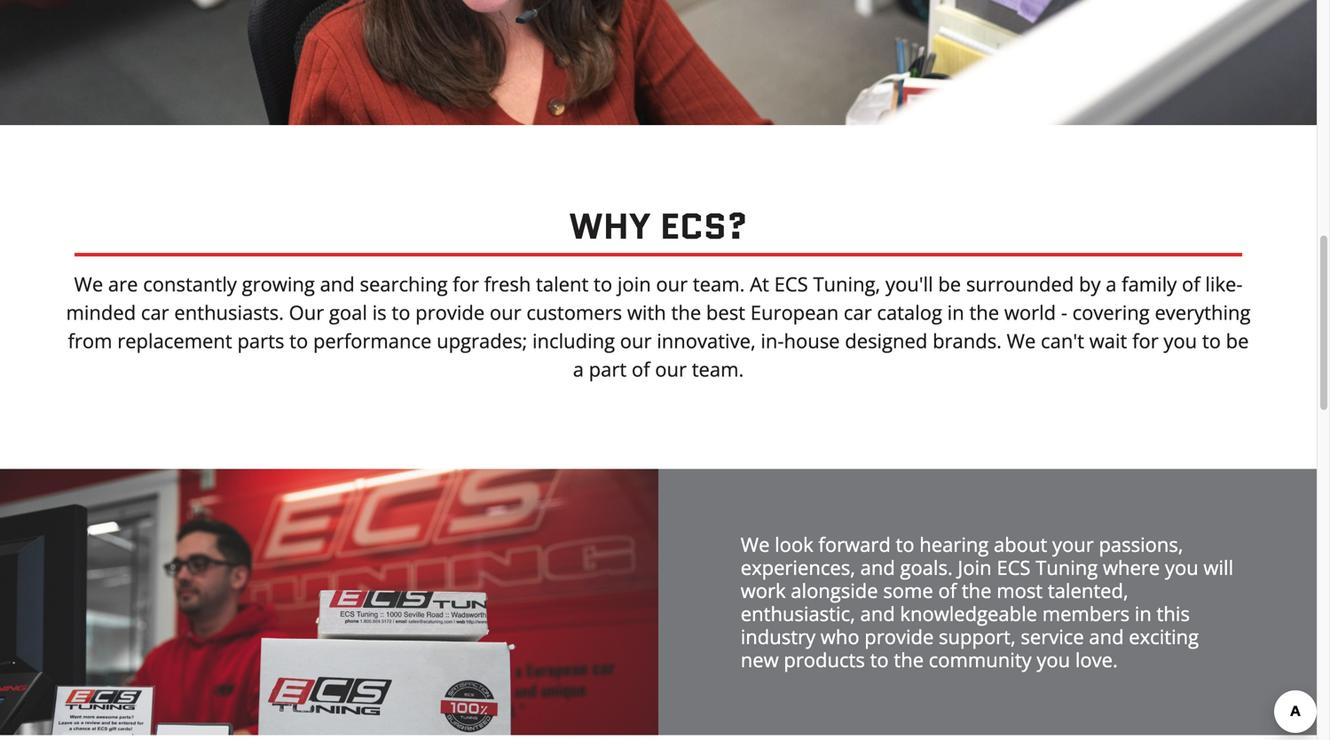 Task type: locate. For each thing, give the bounding box(es) containing it.
ecs up european
[[774, 271, 808, 297]]

to left join on the left of the page
[[594, 271, 612, 297]]

2 horizontal spatial we
[[1007, 327, 1036, 354]]

talented,
[[1048, 577, 1129, 604]]

searching
[[360, 271, 448, 297]]

1 vertical spatial provide
[[865, 623, 934, 650]]

provide up upgrades;
[[415, 299, 485, 326]]

surrounded
[[966, 271, 1074, 297]]

everything
[[1155, 299, 1251, 326]]

house
[[784, 327, 840, 354]]

our
[[656, 271, 688, 297], [490, 299, 522, 326], [620, 327, 652, 354], [655, 356, 687, 383]]

team. up best
[[693, 271, 745, 297]]

you inside we are constantly growing and searching for fresh talent to join our           team. at ecs tuning, you'll be surrounded by a family of like- minded           car enthusiasts. our goal is to provide our customers with the best           european car catalog in the world - covering everything from           replacement parts to performance upgrades; including our innovative,           in-house designed brands. we can't wait for you to be a part of our           team.
[[1164, 327, 1197, 354]]

our down 'with'
[[620, 327, 652, 354]]

european
[[751, 299, 839, 326]]

1 horizontal spatial for
[[1132, 327, 1159, 354]]

your
[[1053, 531, 1094, 558]]

the
[[671, 299, 701, 326], [970, 299, 999, 326], [962, 577, 992, 604], [894, 647, 924, 673]]

1 vertical spatial a
[[573, 356, 584, 383]]

upgrades;
[[437, 327, 527, 354]]

and right who
[[860, 600, 895, 627]]

1 vertical spatial ecs
[[997, 554, 1031, 581]]

you down everything
[[1164, 327, 1197, 354]]

in up brands.
[[948, 299, 964, 326]]

we are constantly growing and searching for fresh talent to join our           team. at ecs tuning, you'll be surrounded by a family of like- minded           car enthusiasts. our goal is to provide our customers with the best           european car catalog in the world - covering everything from           replacement parts to performance upgrades; including our innovative,           in-house designed brands. we can't wait for you to be a part of our           team.
[[66, 271, 1251, 383]]

ecs
[[774, 271, 808, 297], [997, 554, 1031, 581]]

from
[[68, 327, 112, 354]]

car up replacement at the left top of page
[[141, 299, 169, 326]]

0 vertical spatial be
[[938, 271, 961, 297]]

team. down innovative,
[[692, 356, 744, 383]]

1 horizontal spatial of
[[938, 577, 957, 604]]

we inside we look forward to hearing about your passions, experiences, and             goals. join ecs tuning where you will work alongside some of the             most talented, enthusiastic, and knowledgeable members in this industry who provide support, service and exciting new products to             the community you love.
[[741, 531, 770, 558]]

0 horizontal spatial for
[[453, 271, 479, 297]]

1 car from the left
[[141, 299, 169, 326]]

you'll
[[886, 271, 933, 297]]

provide down some
[[865, 623, 934, 650]]

0 horizontal spatial provide
[[415, 299, 485, 326]]

why ecs?
[[569, 201, 748, 252]]

to right who
[[870, 647, 889, 673]]

the up innovative,
[[671, 299, 701, 326]]

wait
[[1090, 327, 1127, 354]]

enthusiastic,
[[741, 600, 855, 627]]

by
[[1079, 271, 1101, 297]]

and
[[320, 271, 355, 297], [860, 554, 895, 581], [860, 600, 895, 627], [1089, 623, 1124, 650]]

community
[[929, 647, 1032, 673]]

can't
[[1041, 327, 1084, 354]]

ecs?
[[660, 201, 748, 252]]

1 horizontal spatial provide
[[865, 623, 934, 650]]

be
[[938, 271, 961, 297], [1226, 327, 1249, 354]]

ecs inside we are constantly growing and searching for fresh talent to join our           team. at ecs tuning, you'll be surrounded by a family of like- minded           car enthusiasts. our goal is to provide our customers with the best           european car catalog in the world - covering everything from           replacement parts to performance upgrades; including our innovative,           in-house designed brands. we can't wait for you to be a part of our           team.
[[774, 271, 808, 297]]

and down the 'talented,'
[[1089, 623, 1124, 650]]

0 vertical spatial ecs
[[774, 271, 808, 297]]

0 vertical spatial in
[[948, 299, 964, 326]]

0 vertical spatial a
[[1106, 271, 1117, 297]]

0 vertical spatial team.
[[693, 271, 745, 297]]

1 horizontal spatial be
[[1226, 327, 1249, 354]]

most
[[997, 577, 1043, 604]]

knowledgeable
[[900, 600, 1037, 627]]

the left most
[[962, 577, 992, 604]]

with
[[627, 299, 666, 326]]

in inside we are constantly growing and searching for fresh talent to join our           team. at ecs tuning, you'll be surrounded by a family of like- minded           car enthusiasts. our goal is to provide our customers with the best           european car catalog in the world - covering everything from           replacement parts to performance upgrades; including our innovative,           in-house designed brands. we can't wait for you to be a part of our           team.
[[948, 299, 964, 326]]

in left this on the right bottom of the page
[[1135, 600, 1152, 627]]

you
[[1164, 327, 1197, 354], [1165, 554, 1199, 581], [1037, 647, 1070, 673]]

exciting
[[1129, 623, 1199, 650]]

we up minded
[[74, 271, 103, 297]]

in
[[948, 299, 964, 326], [1135, 600, 1152, 627]]

a
[[1106, 271, 1117, 297], [573, 356, 584, 383]]

this
[[1157, 600, 1190, 627]]

you left will
[[1165, 554, 1199, 581]]

to
[[594, 271, 612, 297], [392, 299, 410, 326], [289, 327, 308, 354], [1202, 327, 1221, 354], [896, 531, 915, 558], [870, 647, 889, 673]]

1 vertical spatial for
[[1132, 327, 1159, 354]]

to down everything
[[1202, 327, 1221, 354]]

0 vertical spatial we
[[74, 271, 103, 297]]

industry
[[741, 623, 816, 650]]

be down everything
[[1226, 327, 1249, 354]]

goal
[[329, 299, 367, 326]]

join
[[958, 554, 992, 581]]

are
[[108, 271, 138, 297]]

look
[[775, 531, 814, 558]]

best
[[706, 299, 746, 326]]

experiences,
[[741, 554, 855, 581]]

0 vertical spatial you
[[1164, 327, 1197, 354]]

0 horizontal spatial of
[[632, 356, 650, 383]]

2 horizontal spatial of
[[1182, 271, 1200, 297]]

car
[[141, 299, 169, 326], [844, 299, 872, 326]]

be right you'll
[[938, 271, 961, 297]]

who
[[821, 623, 860, 650]]

0 horizontal spatial a
[[573, 356, 584, 383]]

provide
[[415, 299, 485, 326], [865, 623, 934, 650]]

tuning
[[1036, 554, 1098, 581]]

parts
[[237, 327, 284, 354]]

1 horizontal spatial ecs
[[997, 554, 1031, 581]]

1 horizontal spatial in
[[1135, 600, 1152, 627]]

minded
[[66, 299, 136, 326]]

car down tuning,
[[844, 299, 872, 326]]

0 horizontal spatial car
[[141, 299, 169, 326]]

a down including
[[573, 356, 584, 383]]

we for constantly
[[74, 271, 103, 297]]

work
[[741, 577, 786, 604]]

about
[[994, 531, 1047, 558]]

for right wait at the top right
[[1132, 327, 1159, 354]]

0 horizontal spatial be
[[938, 271, 961, 297]]

2 vertical spatial of
[[938, 577, 957, 604]]

of left join
[[938, 577, 957, 604]]

of right part
[[632, 356, 650, 383]]

0 vertical spatial of
[[1182, 271, 1200, 297]]

we left look
[[741, 531, 770, 558]]

1 vertical spatial in
[[1135, 600, 1152, 627]]

1 vertical spatial team.
[[692, 356, 744, 383]]

for
[[453, 271, 479, 297], [1132, 327, 1159, 354]]

for left fresh
[[453, 271, 479, 297]]

of
[[1182, 271, 1200, 297], [632, 356, 650, 383], [938, 577, 957, 604]]

0 horizontal spatial in
[[948, 299, 964, 326]]

to up some
[[896, 531, 915, 558]]

you left love.
[[1037, 647, 1070, 673]]

1 horizontal spatial we
[[741, 531, 770, 558]]

to down our
[[289, 327, 308, 354]]

2 vertical spatial we
[[741, 531, 770, 558]]

of up everything
[[1182, 271, 1200, 297]]

where
[[1103, 554, 1160, 581]]

1 vertical spatial we
[[1007, 327, 1036, 354]]

provide inside we look forward to hearing about your passions, experiences, and             goals. join ecs tuning where you will work alongside some of the             most talented, enthusiastic, and knowledgeable members in this industry who provide support, service and exciting new products to             the community you love.
[[865, 623, 934, 650]]

0 horizontal spatial we
[[74, 271, 103, 297]]

and up goal
[[320, 271, 355, 297]]

1 horizontal spatial car
[[844, 299, 872, 326]]

some
[[883, 577, 933, 604]]

talent
[[536, 271, 589, 297]]

passions,
[[1099, 531, 1184, 558]]

in inside we look forward to hearing about your passions, experiences, and             goals. join ecs tuning where you will work alongside some of the             most talented, enthusiastic, and knowledgeable members in this industry who provide support, service and exciting new products to             the community you love.
[[1135, 600, 1152, 627]]

world
[[1004, 299, 1056, 326]]

2 vertical spatial you
[[1037, 647, 1070, 673]]

team.
[[693, 271, 745, 297], [692, 356, 744, 383]]

we
[[74, 271, 103, 297], [1007, 327, 1036, 354], [741, 531, 770, 558]]

forward
[[819, 531, 891, 558]]

ecs right join
[[997, 554, 1031, 581]]

we for forward
[[741, 531, 770, 558]]

goals.
[[900, 554, 953, 581]]

0 vertical spatial provide
[[415, 299, 485, 326]]

brands.
[[933, 327, 1002, 354]]

we down "world"
[[1007, 327, 1036, 354]]

a right by
[[1106, 271, 1117, 297]]

0 horizontal spatial ecs
[[774, 271, 808, 297]]

1 vertical spatial be
[[1226, 327, 1249, 354]]

replacement
[[117, 327, 232, 354]]



Task type: vqa. For each thing, say whether or not it's contained in the screenshot.
put
no



Task type: describe. For each thing, give the bounding box(es) containing it.
we look forward to hearing about your passions, experiences, and             goals. join ecs tuning where you will work alongside some of the             most talented, enthusiastic, and knowledgeable members in this industry who provide support, service and exciting new products to             the community you love.
[[741, 531, 1234, 673]]

customers
[[527, 299, 622, 326]]

and inside we are constantly growing and searching for fresh talent to join our           team. at ecs tuning, you'll be surrounded by a family of like- minded           car enthusiasts. our goal is to provide our customers with the best           european car catalog in the world - covering everything from           replacement parts to performance upgrades; including our innovative,           in-house designed brands. we can't wait for you to be a part of our           team.
[[320, 271, 355, 297]]

ecs inside we look forward to hearing about your passions, experiences, and             goals. join ecs tuning where you will work alongside some of the             most talented, enthusiastic, and knowledgeable members in this industry who provide support, service and exciting new products to             the community you love.
[[997, 554, 1031, 581]]

service
[[1021, 623, 1084, 650]]

support,
[[939, 623, 1016, 650]]

catalog
[[877, 299, 942, 326]]

members
[[1043, 600, 1130, 627]]

fresh
[[484, 271, 531, 297]]

products
[[784, 647, 865, 673]]

our down innovative,
[[655, 356, 687, 383]]

the up brands.
[[970, 299, 999, 326]]

2 car from the left
[[844, 299, 872, 326]]

our right join on the left of the page
[[656, 271, 688, 297]]

-
[[1061, 299, 1068, 326]]

will
[[1204, 554, 1234, 581]]

new
[[741, 647, 779, 673]]

our down fresh
[[490, 299, 522, 326]]

of inside we look forward to hearing about your passions, experiences, and             goals. join ecs tuning where you will work alongside some of the             most talented, enthusiastic, and knowledgeable members in this industry who provide support, service and exciting new products to             the community you love.
[[938, 577, 957, 604]]

provide inside we are constantly growing and searching for fresh talent to join our           team. at ecs tuning, you'll be surrounded by a family of like- minded           car enthusiasts. our goal is to provide our customers with the best           european car catalog in the world - covering everything from           replacement parts to performance upgrades; including our innovative,           in-house designed brands. we can't wait for you to be a part of our           team.
[[415, 299, 485, 326]]

1 horizontal spatial a
[[1106, 271, 1117, 297]]

growing
[[242, 271, 315, 297]]

enthusiasts.
[[174, 299, 284, 326]]

in-
[[761, 327, 784, 354]]

1 vertical spatial you
[[1165, 554, 1199, 581]]

part
[[589, 356, 627, 383]]

tuning,
[[813, 271, 881, 297]]

our
[[289, 299, 324, 326]]

performance
[[313, 327, 432, 354]]

1 vertical spatial of
[[632, 356, 650, 383]]

and left goals.
[[860, 554, 895, 581]]

covering
[[1073, 299, 1150, 326]]

hearing
[[920, 531, 989, 558]]

family
[[1122, 271, 1177, 297]]

at
[[750, 271, 769, 297]]

why
[[569, 201, 651, 252]]

constantly
[[143, 271, 237, 297]]

love.
[[1075, 647, 1118, 673]]

join
[[618, 271, 651, 297]]

including
[[532, 327, 615, 354]]

like-
[[1206, 271, 1243, 297]]

innovative,
[[657, 327, 756, 354]]

is
[[372, 299, 387, 326]]

designed
[[845, 327, 928, 354]]

0 vertical spatial for
[[453, 271, 479, 297]]

alongside
[[791, 577, 878, 604]]

to right is
[[392, 299, 410, 326]]

the down some
[[894, 647, 924, 673]]



